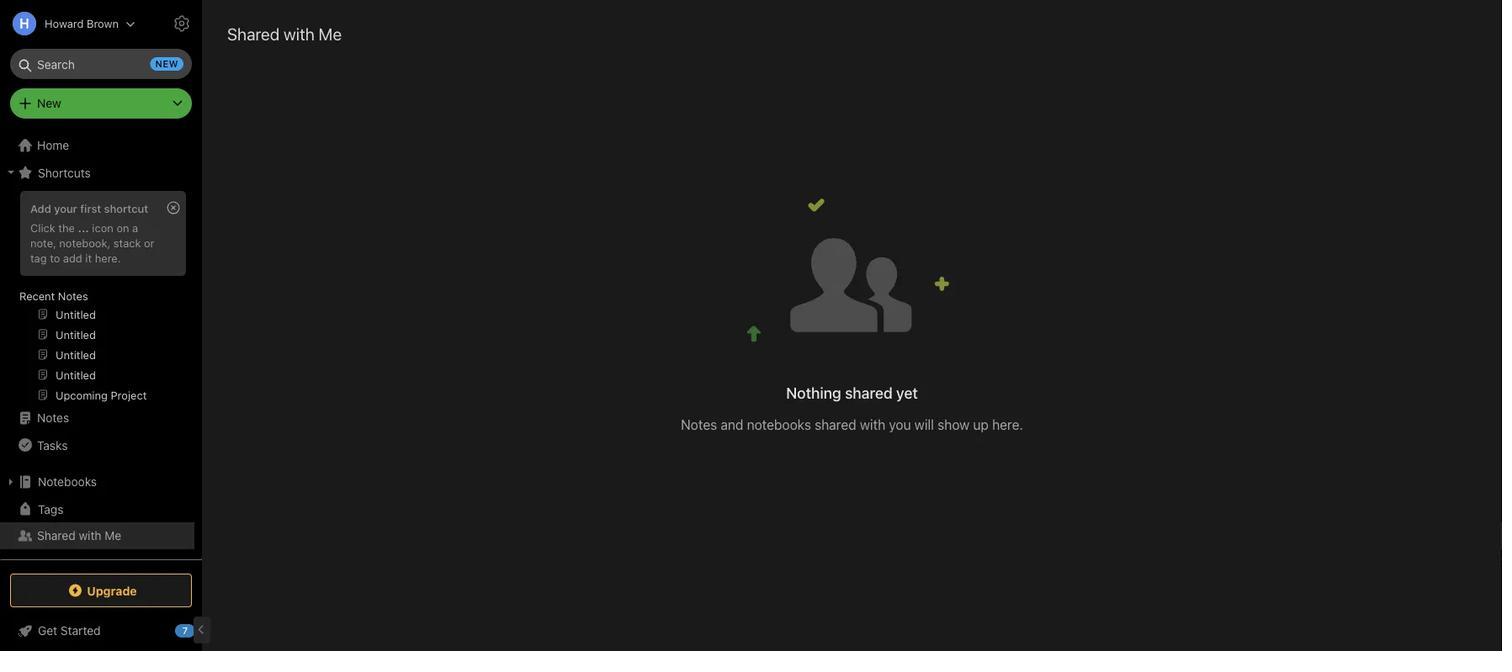 Task type: describe. For each thing, give the bounding box(es) containing it.
shortcut
[[104, 202, 148, 215]]

first
[[80, 202, 101, 215]]

yet
[[897, 385, 918, 403]]

upgrade
[[87, 584, 137, 598]]

add
[[30, 202, 51, 215]]

tasks
[[37, 438, 68, 452]]

brown
[[87, 17, 119, 30]]

1 vertical spatial with
[[860, 417, 886, 433]]

1 horizontal spatial me
[[319, 24, 342, 43]]

Account field
[[0, 7, 136, 40]]

notebooks
[[38, 475, 97, 489]]

shared with me inside tree
[[37, 529, 121, 543]]

your
[[54, 202, 77, 215]]

shared with me element
[[202, 0, 1503, 652]]

new
[[37, 96, 61, 110]]

add
[[63, 252, 82, 264]]

7
[[182, 626, 188, 637]]

...
[[78, 221, 89, 234]]

Search text field
[[22, 49, 180, 79]]

howard
[[45, 17, 84, 30]]

shortcuts button
[[0, 159, 194, 186]]

notes right recent
[[58, 290, 88, 302]]

the
[[58, 221, 75, 234]]

and
[[721, 417, 744, 433]]

home
[[37, 138, 69, 152]]

1 vertical spatial me
[[105, 529, 121, 543]]

get
[[38, 624, 57, 638]]

to
[[50, 252, 60, 264]]

settings image
[[172, 13, 192, 34]]

0 horizontal spatial shared
[[37, 529, 76, 543]]

0 vertical spatial shared with me
[[227, 24, 342, 43]]

stack
[[114, 236, 141, 249]]

home link
[[0, 132, 202, 159]]

notebook,
[[59, 236, 111, 249]]

expand notebooks image
[[4, 476, 18, 489]]

a
[[132, 221, 138, 234]]

tags button
[[0, 496, 194, 523]]

here. inside icon on a note, notebook, stack or tag to add it here.
[[95, 252, 121, 264]]

upgrade button
[[10, 574, 192, 608]]

new search field
[[22, 49, 184, 79]]

new
[[155, 59, 178, 69]]

recent
[[19, 290, 55, 302]]

Help and Learning task checklist field
[[0, 618, 202, 645]]

on
[[117, 221, 129, 234]]



Task type: locate. For each thing, give the bounding box(es) containing it.
shared
[[227, 24, 280, 43], [37, 529, 76, 543]]

0 vertical spatial shared
[[227, 24, 280, 43]]

you
[[889, 417, 911, 433]]

it
[[85, 252, 92, 264]]

here. inside shared with me element
[[993, 417, 1024, 433]]

tree containing home
[[0, 132, 202, 587]]

here. right 'it'
[[95, 252, 121, 264]]

click the ...
[[30, 221, 89, 234]]

show
[[938, 417, 970, 433]]

get started
[[38, 624, 101, 638]]

1 vertical spatial shared with me
[[37, 529, 121, 543]]

up
[[974, 417, 989, 433]]

0 horizontal spatial with
[[79, 529, 101, 543]]

note,
[[30, 236, 56, 249]]

or
[[144, 236, 154, 249]]

1 horizontal spatial with
[[284, 24, 315, 43]]

group containing add your first shortcut
[[0, 186, 194, 412]]

1 horizontal spatial shared with me
[[227, 24, 342, 43]]

notes for notes
[[37, 411, 69, 425]]

shared up notes and notebooks shared with you will show up here.
[[845, 385, 893, 403]]

0 horizontal spatial here.
[[95, 252, 121, 264]]

will
[[915, 417, 934, 433]]

shared with me link
[[0, 523, 194, 550]]

2 horizontal spatial with
[[860, 417, 886, 433]]

1 horizontal spatial shared
[[227, 24, 280, 43]]

shared right settings image
[[227, 24, 280, 43]]

2 vertical spatial with
[[79, 529, 101, 543]]

notes left and
[[681, 417, 717, 433]]

new button
[[10, 88, 192, 119]]

notes
[[58, 290, 88, 302], [37, 411, 69, 425], [681, 417, 717, 433]]

shared down "nothing shared yet"
[[815, 417, 857, 433]]

nothing
[[787, 385, 842, 403]]

icon
[[92, 221, 114, 234]]

nothing shared yet
[[787, 385, 918, 403]]

with
[[284, 24, 315, 43], [860, 417, 886, 433], [79, 529, 101, 543]]

here.
[[95, 252, 121, 264], [993, 417, 1024, 433]]

group
[[0, 186, 194, 412]]

tags
[[38, 502, 63, 516]]

1 vertical spatial here.
[[993, 417, 1024, 433]]

1 vertical spatial shared
[[815, 417, 857, 433]]

0 vertical spatial shared
[[845, 385, 893, 403]]

notes link
[[0, 405, 194, 432]]

shared
[[845, 385, 893, 403], [815, 417, 857, 433]]

0 vertical spatial me
[[319, 24, 342, 43]]

shared down tags
[[37, 529, 76, 543]]

group inside tree
[[0, 186, 194, 412]]

icon on a note, notebook, stack or tag to add it here.
[[30, 221, 154, 264]]

0 horizontal spatial shared with me
[[37, 529, 121, 543]]

1 horizontal spatial here.
[[993, 417, 1024, 433]]

click
[[30, 221, 55, 234]]

howard brown
[[45, 17, 119, 30]]

tag
[[30, 252, 47, 264]]

me
[[319, 24, 342, 43], [105, 529, 121, 543]]

0 vertical spatial with
[[284, 24, 315, 43]]

tree
[[0, 132, 202, 587]]

tasks button
[[0, 432, 194, 459]]

notebooks
[[747, 417, 811, 433]]

click to collapse image
[[196, 620, 208, 641]]

started
[[61, 624, 101, 638]]

here. right up
[[993, 417, 1024, 433]]

notes for notes and notebooks shared with you will show up here.
[[681, 417, 717, 433]]

notebooks link
[[0, 469, 194, 496]]

notes and notebooks shared with you will show up here.
[[681, 417, 1024, 433]]

shared with me
[[227, 24, 342, 43], [37, 529, 121, 543]]

recent notes
[[19, 290, 88, 302]]

0 vertical spatial here.
[[95, 252, 121, 264]]

notes up tasks
[[37, 411, 69, 425]]

shortcuts
[[38, 166, 91, 180]]

add your first shortcut
[[30, 202, 148, 215]]

0 horizontal spatial me
[[105, 529, 121, 543]]

notes inside shared with me element
[[681, 417, 717, 433]]

1 vertical spatial shared
[[37, 529, 76, 543]]



Task type: vqa. For each thing, say whether or not it's contained in the screenshot.
the leftmost Shared
yes



